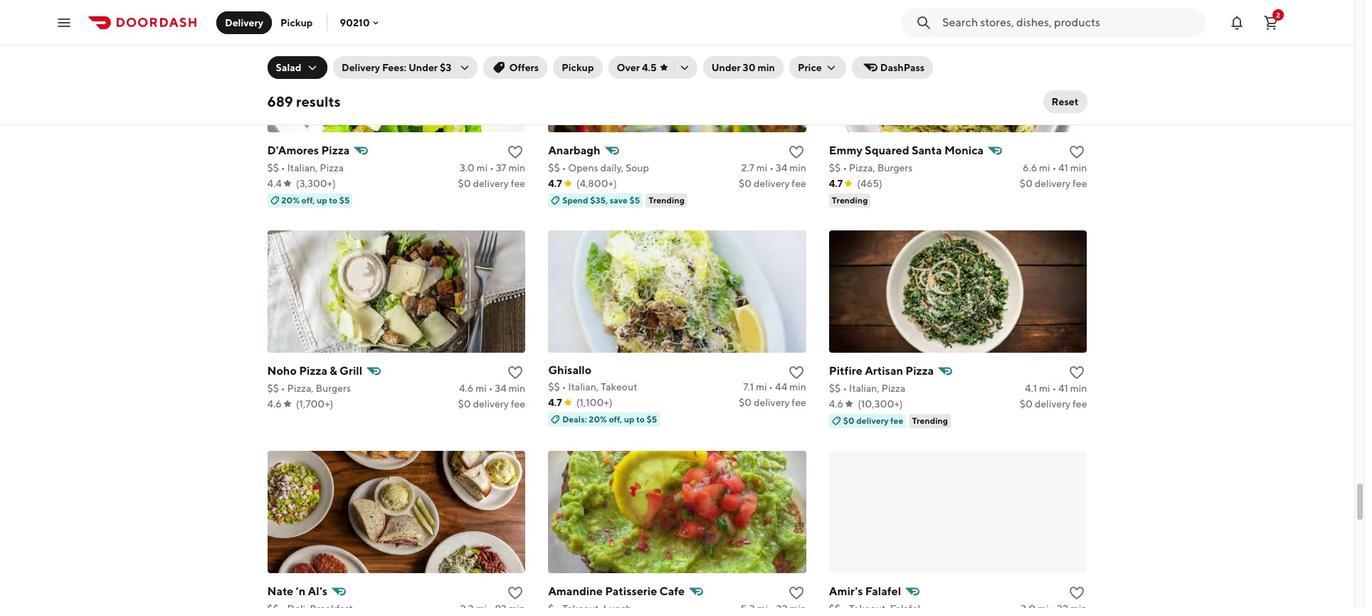 Task type: describe. For each thing, give the bounding box(es) containing it.
4.1 mi • 41 min
[[1025, 383, 1087, 394]]

mi for emmy squared santa monica
[[1039, 162, 1050, 173]]

30
[[743, 62, 756, 73]]

1 horizontal spatial to
[[636, 414, 645, 425]]

$3
[[440, 62, 451, 73]]

delivery for pitfire artisan pizza
[[1035, 398, 1071, 410]]

save
[[610, 195, 628, 205]]

4.1
[[1025, 383, 1037, 394]]

al's
[[308, 585, 327, 598]]

nate
[[267, 585, 293, 598]]

click to add this store to your saved list image for amandine patisserie cafe
[[788, 585, 805, 602]]

1 under from the left
[[408, 62, 438, 73]]

$$ for anarbagh
[[548, 162, 560, 173]]

mi for d'amores pizza
[[477, 162, 488, 173]]

689 results
[[267, 93, 341, 110]]

2.7
[[741, 162, 754, 173]]

fee for emmy squared santa monica
[[1073, 178, 1087, 189]]

offers
[[509, 62, 539, 73]]

emmy squared santa monica
[[829, 144, 984, 157]]

6.6 mi • 41 min
[[1023, 162, 1087, 173]]

dashpass
[[880, 62, 925, 73]]

44
[[775, 381, 787, 393]]

$$ • opens daily, soup
[[548, 162, 649, 173]]

pizza, for pizza
[[287, 383, 314, 394]]

&
[[330, 364, 337, 378]]

burgers for squared
[[877, 162, 913, 173]]

pickup for the bottom pickup button
[[562, 62, 594, 73]]

(3,300+)
[[296, 178, 336, 189]]

falafel
[[865, 585, 901, 598]]

over 4.5 button
[[608, 56, 697, 79]]

$​0 for anarbagh
[[739, 178, 752, 189]]

4.7 down ghisallo
[[548, 397, 562, 408]]

amir's falafel link
[[829, 582, 1087, 608]]

$35,
[[590, 195, 608, 205]]

0 horizontal spatial $5
[[339, 195, 350, 205]]

90210 button
[[340, 17, 381, 28]]

(465)
[[857, 178, 882, 189]]

spend
[[562, 195, 588, 205]]

over
[[617, 62, 640, 73]]

4.4
[[267, 178, 282, 189]]

noho pizza & grill
[[267, 364, 362, 378]]

italian, for d'amores
[[287, 162, 318, 173]]

1 vertical spatial off,
[[609, 414, 622, 425]]

trending for anarbagh
[[649, 195, 685, 205]]

amandine patisserie cafe link
[[548, 582, 806, 608]]

(10,300+)
[[858, 398, 903, 410]]

20% off, up to $5
[[281, 195, 350, 205]]

amandine
[[548, 585, 603, 598]]

1 horizontal spatial italian,
[[568, 381, 599, 393]]

delivery button
[[216, 11, 272, 34]]

amir's falafel
[[829, 585, 901, 598]]

(1,700+)
[[296, 398, 333, 410]]

7.1
[[743, 381, 754, 393]]

opens
[[568, 162, 598, 173]]

'n
[[296, 585, 305, 598]]

squared
[[865, 144, 909, 157]]

amandine patisserie cafe
[[548, 585, 685, 598]]

$​0 delivery fee for anarbagh
[[739, 178, 806, 189]]

notification bell image
[[1228, 14, 1245, 31]]

2
[[1276, 10, 1280, 19]]

34 for noho pizza & grill
[[495, 383, 506, 394]]

fee down (10,300+)
[[890, 415, 903, 426]]

click to add this store to your saved list image for emmy squared santa monica
[[1069, 144, 1086, 161]]

7.1 mi • 44 min
[[743, 381, 806, 393]]

d'amores pizza
[[267, 144, 350, 157]]

daily,
[[600, 162, 624, 173]]

4.6 mi • 34 min
[[459, 383, 525, 394]]

pitfire
[[829, 364, 862, 378]]

nate 'n al's
[[267, 585, 327, 598]]

results
[[296, 93, 341, 110]]

cafe
[[659, 585, 685, 598]]

4.6 for pitfire artisan pizza
[[829, 398, 843, 410]]

click to add this store to your saved list image for nate 'n al's
[[507, 585, 524, 602]]

41 for pitfire artisan pizza
[[1058, 383, 1068, 394]]

3.0
[[460, 162, 475, 173]]

1 horizontal spatial $5
[[629, 195, 640, 205]]

click to add this store to your saved list image for noho pizza & grill
[[507, 364, 524, 381]]

delivery for noho pizza & grill
[[473, 398, 509, 410]]

$​0 delivery fee down 7.1 mi • 44 min
[[739, 397, 806, 408]]

under inside button
[[711, 62, 741, 73]]

delivery for anarbagh
[[754, 178, 790, 189]]

$​0 delivery fee for noho pizza & grill
[[458, 398, 525, 410]]

2 horizontal spatial $5
[[647, 414, 657, 425]]

reset button
[[1043, 90, 1087, 113]]

3 items, open order cart image
[[1263, 14, 1280, 31]]

$​0 for pitfire artisan pizza
[[1020, 398, 1033, 410]]

(4,800+)
[[576, 178, 617, 189]]

4.7 for emmy squared santa monica
[[829, 178, 843, 189]]

mi for noho pizza & grill
[[476, 383, 487, 394]]

click to add this store to your saved list image for pitfire artisan pizza
[[1069, 364, 1086, 381]]

(1,100+)
[[576, 397, 612, 408]]

over 4.5
[[617, 62, 657, 73]]

fee for pitfire artisan pizza
[[1073, 398, 1087, 410]]

1 vertical spatial pickup button
[[553, 56, 602, 79]]

amir's
[[829, 585, 863, 598]]

$$ • italian, takeout
[[548, 381, 637, 393]]

emmy
[[829, 144, 862, 157]]

pitfire artisan pizza
[[829, 364, 934, 378]]

takeout
[[601, 381, 637, 393]]

spend $35, save $5
[[562, 195, 640, 205]]

689
[[267, 93, 293, 110]]

price button
[[789, 56, 846, 79]]

4.7 for anarbagh
[[548, 178, 562, 189]]

grill
[[339, 364, 362, 378]]

min for emmy squared santa monica
[[1070, 162, 1087, 173]]

santa
[[912, 144, 942, 157]]

41 for emmy squared santa monica
[[1058, 162, 1068, 173]]

anarbagh
[[548, 144, 600, 157]]



Task type: vqa. For each thing, say whether or not it's contained in the screenshot.
the topmost Burgers
yes



Task type: locate. For each thing, give the bounding box(es) containing it.
$​0 down 6.6
[[1020, 178, 1033, 189]]

4.7 left (465)
[[829, 178, 843, 189]]

1 horizontal spatial trending
[[832, 195, 868, 205]]

pizza,
[[849, 162, 875, 173], [287, 383, 314, 394]]

$0 delivery fee
[[843, 415, 903, 426]]

salad button
[[267, 56, 327, 79]]

1 vertical spatial 41
[[1058, 383, 1068, 394]]

37
[[496, 162, 506, 173]]

under left 30
[[711, 62, 741, 73]]

delivery down (10,300+)
[[856, 415, 889, 426]]

2 button
[[1257, 8, 1285, 37]]

0 vertical spatial pickup button
[[272, 11, 321, 34]]

1 vertical spatial pizza,
[[287, 383, 314, 394]]

noho
[[267, 364, 297, 378]]

0 horizontal spatial burgers
[[316, 383, 351, 394]]

pizza, for squared
[[849, 162, 875, 173]]

delivery down 7.1 mi • 44 min
[[754, 397, 790, 408]]

$$ for d'amores pizza
[[267, 162, 279, 173]]

1 horizontal spatial 4.6
[[459, 383, 474, 394]]

click to add this store to your saved list image up 3.0 mi • 37 min
[[507, 144, 524, 161]]

2 horizontal spatial italian,
[[849, 383, 879, 394]]

under 30 min
[[711, 62, 775, 73]]

fee
[[511, 178, 525, 189], [792, 178, 806, 189], [1073, 178, 1087, 189], [792, 397, 806, 408], [511, 398, 525, 410], [1073, 398, 1087, 410], [890, 415, 903, 426]]

click to add this store to your saved list image
[[507, 144, 524, 161], [788, 585, 805, 602]]

0 vertical spatial to
[[329, 195, 337, 205]]

2 horizontal spatial trending
[[912, 415, 948, 426]]

click to add this store to your saved list image left amir's
[[788, 585, 805, 602]]

italian, up (1,100+)
[[568, 381, 599, 393]]

1 41 from the top
[[1058, 162, 1068, 173]]

$$ down the anarbagh
[[548, 162, 560, 173]]

0 vertical spatial 20%
[[281, 195, 300, 205]]

$$ • italian, pizza for pitfire
[[829, 383, 906, 394]]

nate 'n al's link
[[267, 582, 525, 608]]

$​0 down 4.1
[[1020, 398, 1033, 410]]

fee down '6.6 mi • 41 min'
[[1073, 178, 1087, 189]]

41
[[1058, 162, 1068, 173], [1058, 383, 1068, 394]]

0 horizontal spatial 4.6
[[267, 398, 282, 410]]

90210
[[340, 17, 370, 28]]

fee down 4.1 mi • 41 min
[[1073, 398, 1087, 410]]

trending
[[649, 195, 685, 205], [832, 195, 868, 205], [912, 415, 948, 426]]

pizza
[[321, 144, 350, 157], [320, 162, 344, 173], [299, 364, 327, 378], [905, 364, 934, 378], [881, 383, 906, 394]]

1 horizontal spatial pizza,
[[849, 162, 875, 173]]

0 horizontal spatial italian,
[[287, 162, 318, 173]]

delivery for emmy squared santa monica
[[1035, 178, 1071, 189]]

0 vertical spatial up
[[317, 195, 327, 205]]

0 horizontal spatial under
[[408, 62, 438, 73]]

artisan
[[865, 364, 903, 378]]

$$ • pizza, burgers
[[829, 162, 913, 173], [267, 383, 351, 394]]

delivery
[[225, 17, 263, 28], [342, 62, 380, 73]]

$$ • pizza, burgers up (465)
[[829, 162, 913, 173]]

1 vertical spatial 20%
[[589, 414, 607, 425]]

deals: 20% off, up to $5
[[562, 414, 657, 425]]

•
[[281, 162, 285, 173], [490, 162, 494, 173], [562, 162, 566, 173], [769, 162, 774, 173], [843, 162, 847, 173], [1052, 162, 1056, 173], [562, 381, 566, 393], [769, 381, 773, 393], [281, 383, 285, 394], [489, 383, 493, 394], [843, 383, 847, 394], [1052, 383, 1056, 394]]

min for noho pizza & grill
[[508, 383, 525, 394]]

1 horizontal spatial up
[[624, 414, 634, 425]]

1 horizontal spatial off,
[[609, 414, 622, 425]]

trending for pitfire artisan pizza
[[912, 415, 948, 426]]

off, down (1,100+)
[[609, 414, 622, 425]]

$$ down the emmy
[[829, 162, 841, 173]]

1 vertical spatial $$ • pizza, burgers
[[267, 383, 351, 394]]

delivery inside button
[[225, 17, 263, 28]]

fee down "2.7 mi • 34 min" at the right of the page
[[792, 178, 806, 189]]

mi for anarbagh
[[756, 162, 767, 173]]

$​0 delivery fee for pitfire artisan pizza
[[1020, 398, 1087, 410]]

click to add this store to your saved list image
[[788, 144, 805, 161], [1069, 144, 1086, 161], [507, 364, 524, 381], [788, 364, 805, 381], [1069, 364, 1086, 381], [507, 585, 524, 602], [1069, 585, 1086, 602]]

$$ for pitfire artisan pizza
[[829, 383, 841, 394]]

monica
[[944, 144, 984, 157]]

italian, down d'amores pizza
[[287, 162, 318, 173]]

41 right 6.6
[[1058, 162, 1068, 173]]

ghisallo
[[548, 363, 592, 377]]

1 vertical spatial pickup
[[562, 62, 594, 73]]

0 horizontal spatial 20%
[[281, 195, 300, 205]]

pickup left over
[[562, 62, 594, 73]]

burgers
[[877, 162, 913, 173], [316, 383, 351, 394]]

2 under from the left
[[711, 62, 741, 73]]

0 vertical spatial 41
[[1058, 162, 1068, 173]]

$​0 delivery fee down '6.6 mi • 41 min'
[[1020, 178, 1087, 189]]

price
[[798, 62, 822, 73]]

2 horizontal spatial 4.6
[[829, 398, 843, 410]]

pizza, up (465)
[[849, 162, 875, 173]]

0 vertical spatial click to add this store to your saved list image
[[507, 144, 524, 161]]

pickup button up salad button
[[272, 11, 321, 34]]

min for d'amores pizza
[[508, 162, 525, 173]]

$​0 down "3.0"
[[458, 178, 471, 189]]

1 horizontal spatial 34
[[776, 162, 787, 173]]

0 horizontal spatial 34
[[495, 383, 506, 394]]

0 horizontal spatial off,
[[301, 195, 315, 205]]

3.0 mi • 37 min
[[460, 162, 525, 173]]

0 horizontal spatial pizza,
[[287, 383, 314, 394]]

to down (3,300+)
[[329, 195, 337, 205]]

$​0 delivery fee down 3.0 mi • 37 min
[[458, 178, 525, 189]]

$0
[[843, 415, 855, 426]]

$​0 delivery fee down 4.6 mi • 34 min
[[458, 398, 525, 410]]

1 vertical spatial 34
[[495, 383, 506, 394]]

0 vertical spatial $$ • pizza, burgers
[[829, 162, 913, 173]]

under 30 min button
[[703, 56, 783, 79]]

$$
[[267, 162, 279, 173], [548, 162, 560, 173], [829, 162, 841, 173], [548, 381, 560, 393], [267, 383, 279, 394], [829, 383, 841, 394]]

delivery for delivery fees: under $3
[[342, 62, 380, 73]]

1 horizontal spatial under
[[711, 62, 741, 73]]

click to add this store to your saved list image for amir's falafel
[[1069, 585, 1086, 602]]

$​0 delivery fee for d'amores pizza
[[458, 178, 525, 189]]

pickup for the topmost pickup button
[[280, 17, 313, 28]]

0 horizontal spatial delivery
[[225, 17, 263, 28]]

$$ • pizza, burgers up '(1,700+)'
[[267, 383, 351, 394]]

delivery fees: under $3
[[342, 62, 451, 73]]

pizza, up '(1,700+)'
[[287, 383, 314, 394]]

4.6 for noho pizza & grill
[[267, 398, 282, 410]]

4.6
[[459, 383, 474, 394], [267, 398, 282, 410], [829, 398, 843, 410]]

italian, up (10,300+)
[[849, 383, 879, 394]]

under left the $3
[[408, 62, 438, 73]]

$​0
[[458, 178, 471, 189], [739, 178, 752, 189], [1020, 178, 1033, 189], [739, 397, 752, 408], [458, 398, 471, 410], [1020, 398, 1033, 410]]

41 right 4.1
[[1058, 383, 1068, 394]]

min for pitfire artisan pizza
[[1070, 383, 1087, 394]]

delivery
[[473, 178, 509, 189], [754, 178, 790, 189], [1035, 178, 1071, 189], [754, 397, 790, 408], [473, 398, 509, 410], [1035, 398, 1071, 410], [856, 415, 889, 426]]

$$ down ghisallo
[[548, 381, 560, 393]]

1 vertical spatial $$ • italian, pizza
[[829, 383, 906, 394]]

0 vertical spatial $$ • italian, pizza
[[267, 162, 344, 173]]

$$ • italian, pizza for d'amores
[[267, 162, 344, 173]]

delivery down '6.6 mi • 41 min'
[[1035, 178, 1071, 189]]

min for anarbagh
[[789, 162, 806, 173]]

1 horizontal spatial $$ • italian, pizza
[[829, 383, 906, 394]]

reset
[[1052, 96, 1079, 107]]

fee down 3.0 mi • 37 min
[[511, 178, 525, 189]]

delivery for delivery
[[225, 17, 263, 28]]

up down takeout
[[624, 414, 634, 425]]

to
[[329, 195, 337, 205], [636, 414, 645, 425]]

$​0 down '7.1'
[[739, 397, 752, 408]]

delivery down 4.1 mi • 41 min
[[1035, 398, 1071, 410]]

delivery down 4.6 mi • 34 min
[[473, 398, 509, 410]]

0 horizontal spatial click to add this store to your saved list image
[[507, 144, 524, 161]]

burgers for pizza
[[316, 383, 351, 394]]

0 vertical spatial delivery
[[225, 17, 263, 28]]

1 horizontal spatial $$ • pizza, burgers
[[829, 162, 913, 173]]

fee for d'amores pizza
[[511, 178, 525, 189]]

1 vertical spatial click to add this store to your saved list image
[[788, 585, 805, 602]]

$$ down the "pitfire"
[[829, 383, 841, 394]]

1 vertical spatial up
[[624, 414, 634, 425]]

up
[[317, 195, 327, 205], [624, 414, 634, 425]]

fee for noho pizza & grill
[[511, 398, 525, 410]]

2 41 from the top
[[1058, 383, 1068, 394]]

open menu image
[[56, 14, 73, 31]]

fee down 7.1 mi • 44 min
[[792, 397, 806, 408]]

burgers down 'squared'
[[877, 162, 913, 173]]

fee down 4.6 mi • 34 min
[[511, 398, 525, 410]]

1 vertical spatial to
[[636, 414, 645, 425]]

up down (3,300+)
[[317, 195, 327, 205]]

0 horizontal spatial trending
[[649, 195, 685, 205]]

$​0 delivery fee
[[458, 178, 525, 189], [739, 178, 806, 189], [1020, 178, 1087, 189], [739, 397, 806, 408], [458, 398, 525, 410], [1020, 398, 1087, 410]]

patisserie
[[605, 585, 657, 598]]

2.7 mi • 34 min
[[741, 162, 806, 173]]

34
[[776, 162, 787, 173], [495, 383, 506, 394]]

fees:
[[382, 62, 406, 73]]

0 vertical spatial pizza,
[[849, 162, 875, 173]]

0 horizontal spatial $$ • pizza, burgers
[[267, 383, 351, 394]]

salad
[[276, 62, 301, 73]]

delivery down "2.7 mi • 34 min" at the right of the page
[[754, 178, 790, 189]]

0 vertical spatial pickup
[[280, 17, 313, 28]]

4.7 down the anarbagh
[[548, 178, 562, 189]]

20% down "4.4"
[[281, 195, 300, 205]]

$$ • italian, pizza up (10,300+)
[[829, 383, 906, 394]]

mi for pitfire artisan pizza
[[1039, 383, 1050, 394]]

delivery for d'amores pizza
[[473, 178, 509, 189]]

min inside button
[[758, 62, 775, 73]]

0 horizontal spatial $$ • italian, pizza
[[267, 162, 344, 173]]

0 vertical spatial 34
[[776, 162, 787, 173]]

$​0 delivery fee down 4.1 mi • 41 min
[[1020, 398, 1087, 410]]

off, down (3,300+)
[[301, 195, 315, 205]]

$​0 delivery fee down "2.7 mi • 34 min" at the right of the page
[[739, 178, 806, 189]]

$$ • italian, pizza down d'amores pizza
[[267, 162, 344, 173]]

trending right $0 delivery fee
[[912, 415, 948, 426]]

1 horizontal spatial burgers
[[877, 162, 913, 173]]

delivery down 3.0 mi • 37 min
[[473, 178, 509, 189]]

italian, for pitfire
[[849, 383, 879, 394]]

0 horizontal spatial up
[[317, 195, 327, 205]]

trending down soup
[[649, 195, 685, 205]]

6.6
[[1023, 162, 1037, 173]]

$​0 for d'amores pizza
[[458, 178, 471, 189]]

$​0 delivery fee for emmy squared santa monica
[[1020, 178, 1087, 189]]

4.7
[[548, 178, 562, 189], [829, 178, 843, 189], [548, 397, 562, 408]]

0 horizontal spatial pickup button
[[272, 11, 321, 34]]

pickup up salad button
[[280, 17, 313, 28]]

italian,
[[287, 162, 318, 173], [568, 381, 599, 393], [849, 383, 879, 394]]

pickup button
[[272, 11, 321, 34], [553, 56, 602, 79]]

$​0 for noho pizza & grill
[[458, 398, 471, 410]]

mi
[[477, 162, 488, 173], [756, 162, 767, 173], [1039, 162, 1050, 173], [756, 381, 767, 393], [476, 383, 487, 394], [1039, 383, 1050, 394]]

pickup button left over
[[553, 56, 602, 79]]

$5
[[339, 195, 350, 205], [629, 195, 640, 205], [647, 414, 657, 425]]

34 for anarbagh
[[776, 162, 787, 173]]

1 horizontal spatial delivery
[[342, 62, 380, 73]]

0 horizontal spatial pickup
[[280, 17, 313, 28]]

0 horizontal spatial to
[[329, 195, 337, 205]]

$​0 down 2.7
[[739, 178, 752, 189]]

1 horizontal spatial click to add this store to your saved list image
[[788, 585, 805, 602]]

trending down (465)
[[832, 195, 868, 205]]

$$ down the noho
[[267, 383, 279, 394]]

$​0 for emmy squared santa monica
[[1020, 178, 1033, 189]]

1 vertical spatial burgers
[[316, 383, 351, 394]]

click to add this store to your saved list image for anarbagh
[[788, 144, 805, 161]]

0 vertical spatial burgers
[[877, 162, 913, 173]]

20%
[[281, 195, 300, 205], [589, 414, 607, 425]]

click to add this store to your saved list image for d'amores pizza
[[507, 144, 524, 161]]

deals:
[[562, 414, 587, 425]]

20% down (1,100+)
[[589, 414, 607, 425]]

1 horizontal spatial 20%
[[589, 414, 607, 425]]

$$ up "4.4"
[[267, 162, 279, 173]]

fee for anarbagh
[[792, 178, 806, 189]]

d'amores
[[267, 144, 319, 157]]

$$ • pizza, burgers for squared
[[829, 162, 913, 173]]

soup
[[626, 162, 649, 173]]

1 horizontal spatial pickup
[[562, 62, 594, 73]]

$$ • pizza, burgers for pizza
[[267, 383, 351, 394]]

dashpass button
[[852, 56, 933, 79]]

1 horizontal spatial pickup button
[[553, 56, 602, 79]]

offers button
[[483, 56, 547, 79]]

to down takeout
[[636, 414, 645, 425]]

4.5
[[642, 62, 657, 73]]

burgers down &
[[316, 383, 351, 394]]

$​0 down 4.6 mi • 34 min
[[458, 398, 471, 410]]

Store search: begin typing to search for stores available on DoorDash text field
[[942, 15, 1197, 30]]

$$ for emmy squared santa monica
[[829, 162, 841, 173]]

$$ for noho pizza & grill
[[267, 383, 279, 394]]

1 vertical spatial delivery
[[342, 62, 380, 73]]

0 vertical spatial off,
[[301, 195, 315, 205]]



